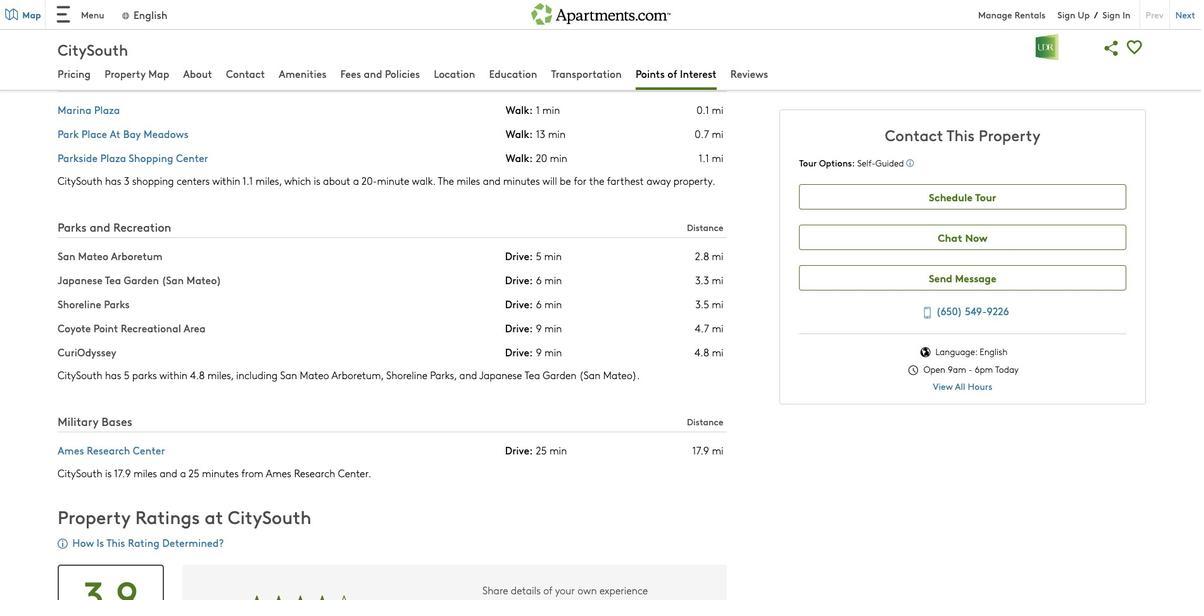 Task type: vqa. For each thing, say whether or not it's contained in the screenshot.
Terms
no



Task type: describe. For each thing, give the bounding box(es) containing it.
location
[[434, 67, 475, 80]]

1 vertical spatial research
[[294, 467, 335, 480]]

tour options:
[[799, 156, 855, 169]]

1 vertical spatial within
[[159, 369, 187, 382]]

menu button
[[46, 0, 114, 29]]

has for and
[[105, 369, 121, 382]]

min for 3.3
[[545, 273, 562, 287]]

1 horizontal spatial shopping
[[129, 151, 173, 165]]

1 vertical spatial this
[[107, 536, 125, 550]]

3.3 mi
[[695, 273, 724, 287]]

experience
[[600, 584, 648, 597]]

centers
[[177, 174, 210, 188]]

13
[[536, 127, 546, 141]]

which
[[284, 174, 311, 188]]

17.9 mi
[[693, 444, 724, 457]]

0.1 mi
[[697, 103, 724, 117]]

bases
[[102, 414, 132, 429]]

drive: 9 min for coyote point recreational area
[[505, 321, 562, 335]]

0 vertical spatial parks
[[58, 219, 87, 235]]

1 vertical spatial miles,
[[208, 369, 234, 382]]

how
[[72, 536, 94, 550]]

drive: for coyote point recreational area
[[505, 321, 533, 335]]

1 vertical spatial shoreline
[[386, 369, 427, 382]]

up
[[1078, 8, 1090, 21]]

contact for contact this property
[[885, 124, 943, 145]]

0 horizontal spatial is
[[105, 467, 112, 480]]

0 vertical spatial from
[[144, 42, 166, 55]]

rentals
[[1015, 8, 1046, 21]]

1 vertical spatial 25
[[189, 467, 199, 480]]

walk: 13 min
[[506, 127, 566, 141]]

1 vertical spatial mateo
[[300, 369, 329, 382]]

walk: for center
[[506, 151, 533, 165]]

in
[[1123, 8, 1131, 21]]

parks
[[132, 369, 157, 382]]

send
[[929, 270, 953, 285]]

0 vertical spatial is
[[314, 174, 320, 188]]

1 vertical spatial san
[[280, 369, 297, 382]]

amenities
[[279, 67, 327, 80]]

open 9am - 6pm today
[[922, 364, 1019, 376]]

1 vertical spatial ames
[[266, 467, 291, 480]]

ames research center link
[[58, 443, 165, 457]]

1 horizontal spatial this
[[947, 124, 975, 145]]

parkside plaza shopping center link
[[58, 151, 208, 165]]

and right time
[[82, 42, 100, 55]]

4.7 mi
[[695, 322, 724, 335]]

bay
[[123, 127, 141, 141]]

citysouth has 5 parks within 4.8 miles, including san mateo arboretum, shoreline parks, and japanese tea garden (san mateo).
[[58, 369, 640, 382]]

next
[[1176, 8, 1196, 21]]

area
[[184, 321, 206, 335]]

point
[[94, 321, 118, 335]]

and up "ratings"
[[160, 467, 177, 480]]

distance for shopping centers
[[687, 75, 724, 87]]

property
[[525, 597, 564, 600]]

marina
[[58, 103, 91, 117]]

park place at bay meadows link
[[58, 127, 189, 141]]

0.1
[[697, 103, 709, 117]]

drive: 6 min for shoreline parks
[[505, 297, 562, 311]]

interest inside button
[[680, 67, 717, 80]]

0 vertical spatial miles
[[457, 174, 480, 188]]

1.1 mi
[[699, 151, 724, 165]]

parkside plaza shopping center
[[58, 151, 208, 165]]

property for property ratings at citysouth
[[58, 504, 130, 529]]

0 horizontal spatial points
[[58, 2, 112, 28]]

1 vertical spatial 17.9
[[114, 467, 131, 480]]

0 horizontal spatial tea
[[105, 273, 121, 287]]

is
[[97, 536, 104, 550]]

send message
[[929, 270, 997, 285]]

share listing image
[[1101, 37, 1123, 60]]

mi for 0.1 mi
[[712, 103, 724, 117]]

min for 17.9
[[550, 444, 567, 457]]

0 vertical spatial miles,
[[256, 174, 282, 188]]

1 horizontal spatial 17.9
[[693, 444, 709, 457]]

-
[[969, 364, 973, 376]]

0 vertical spatial 4.8
[[695, 346, 709, 359]]

for
[[574, 174, 587, 188]]

1 sign from the left
[[1058, 8, 1076, 21]]

5 inside 'drive: 5 min'
[[536, 249, 542, 263]]

mi for 3.3 mi
[[712, 273, 724, 287]]

pricing
[[58, 67, 91, 80]]

3
[[124, 174, 130, 188]]

6 for shoreline parks
[[536, 298, 542, 311]]

of inside button
[[668, 67, 677, 80]]

apartments.com logo image
[[531, 0, 670, 24]]

open
[[924, 364, 946, 376]]

min for 4.8
[[545, 346, 562, 359]]

share
[[483, 584, 508, 597]]

property management company logo image
[[1012, 33, 1083, 61]]

drive: 6 min for japanese tea garden (san mateo)
[[505, 273, 562, 287]]

mi for 4.7 mi
[[712, 322, 724, 335]]

1 horizontal spatial a
[[353, 174, 359, 188]]

0 horizontal spatial minutes
[[202, 467, 239, 480]]

1 vertical spatial 5
[[124, 369, 129, 382]]

hours
[[968, 380, 993, 393]]

with
[[483, 597, 503, 600]]

1 horizontal spatial english
[[980, 346, 1008, 358]]

9226
[[987, 304, 1009, 318]]

1 vertical spatial (san
[[579, 369, 601, 382]]

park
[[58, 127, 79, 141]]

drive: for san mateo arboretum
[[505, 249, 533, 263]]

send message button
[[799, 265, 1127, 291]]

map inside the 'property map' button
[[148, 67, 169, 80]]

prev link
[[1140, 0, 1170, 29]]

9 for coyote point recreational area
[[536, 322, 542, 335]]

map inside map link
[[22, 8, 41, 21]]

1 horizontal spatial center
[[176, 151, 208, 165]]

0 horizontal spatial miles
[[134, 467, 157, 480]]

1 vertical spatial garden
[[543, 369, 577, 382]]

meadows
[[144, 127, 189, 141]]

the
[[589, 174, 605, 188]]

property for property map
[[105, 67, 146, 80]]

drive: for japanese tea garden (san mateo)
[[505, 273, 533, 287]]

policies
[[385, 67, 420, 80]]

recreation
[[113, 219, 171, 235]]

citysouth for citysouth is 17.9 miles and a 25 minutes  from ames research center.
[[58, 467, 102, 480]]

0 horizontal spatial a
[[180, 467, 186, 480]]

0 horizontal spatial garden
[[124, 273, 159, 287]]

0 horizontal spatial english
[[134, 7, 168, 21]]

arboretum
[[111, 249, 163, 263]]

ames research center
[[58, 443, 165, 457]]

drive: 5 min
[[505, 249, 562, 263]]

schedule tour button
[[799, 184, 1127, 210]]

0 horizontal spatial shoreline
[[58, 297, 101, 311]]

0.7
[[695, 127, 709, 141]]

options:
[[819, 156, 855, 169]]

contact this property
[[885, 124, 1041, 145]]

0 vertical spatial shopping
[[58, 73, 108, 89]]

mateo)
[[187, 273, 221, 287]]

1 vertical spatial center
[[133, 443, 165, 457]]

6 for japanese tea garden (san mateo)
[[536, 273, 542, 287]]

transportation button
[[551, 67, 622, 83]]

military
[[58, 414, 98, 429]]

min for 4.7
[[545, 322, 562, 335]]

mi for 17.9 mi
[[712, 444, 724, 457]]

mi for 3.5 mi
[[712, 298, 724, 311]]

curiodyssey
[[58, 345, 116, 359]]

(650) 549-9226 link
[[917, 302, 1009, 321]]

citysouth is 17.9 miles and a 25 minutes  from ames research center.
[[58, 467, 371, 480]]

arboretum,
[[332, 369, 384, 382]]

view all hours
[[933, 380, 993, 393]]

drive: 9 min for curiodyssey
[[505, 345, 562, 359]]

guided
[[876, 157, 904, 169]]

20-
[[362, 174, 377, 188]]

park place at bay meadows
[[58, 127, 189, 141]]

3.3
[[695, 273, 709, 287]]

1 horizontal spatial from
[[241, 467, 263, 480]]

fees and policies
[[341, 67, 420, 80]]

distance for parks and recreation
[[687, 221, 724, 234]]

(650)
[[936, 304, 963, 318]]

how is this rating determined?
[[72, 536, 224, 550]]

0 vertical spatial within
[[212, 174, 240, 188]]

distance
[[103, 42, 141, 55]]

0 vertical spatial interest
[[141, 2, 210, 28]]

drive: for shoreline parks
[[505, 297, 533, 311]]

0 horizontal spatial ames
[[58, 443, 84, 457]]

pricing button
[[58, 67, 91, 83]]

at
[[110, 127, 120, 141]]



Task type: locate. For each thing, give the bounding box(es) containing it.
place
[[81, 127, 107, 141]]

language:
[[936, 346, 978, 358]]

6 mi from the top
[[712, 298, 724, 311]]

0 horizontal spatial sign
[[1058, 8, 1076, 21]]

0 vertical spatial property
[[105, 67, 146, 80]]

center
[[176, 151, 208, 165], [133, 443, 165, 457]]

tour left options:
[[799, 156, 817, 169]]

7 mi from the top
[[712, 322, 724, 335]]

interest up 0.1
[[680, 67, 717, 80]]

1 horizontal spatial tea
[[525, 369, 540, 382]]

1 vertical spatial is
[[105, 467, 112, 480]]

walk: left 20 at the left of page
[[506, 151, 533, 165]]

tea
[[105, 273, 121, 287], [525, 369, 540, 382]]

0 vertical spatial has
[[105, 174, 121, 188]]

1 vertical spatial 1.1
[[243, 174, 253, 188]]

tour inside button
[[975, 189, 997, 204]]

min inside 'drive: 5 min'
[[544, 249, 562, 263]]

0 horizontal spatial center
[[133, 443, 165, 457]]

manage rentals sign up / sign in
[[979, 8, 1131, 21]]

chat
[[938, 230, 963, 244]]

1 horizontal spatial mateo
[[300, 369, 329, 382]]

1.1 left which in the top left of the page
[[243, 174, 253, 188]]

parks up point
[[104, 297, 130, 311]]

1 distance from the top
[[687, 75, 724, 87]]

a left 20-
[[353, 174, 359, 188]]

this
[[505, 597, 522, 600]]

1 vertical spatial 9
[[536, 346, 542, 359]]

1 walk: from the top
[[506, 103, 533, 117]]

5 drive: from the top
[[505, 345, 533, 359]]

from
[[144, 42, 166, 55], [241, 467, 263, 480]]

1 vertical spatial of
[[668, 67, 677, 80]]

schedule tour
[[929, 189, 997, 204]]

0 vertical spatial distance
[[687, 75, 724, 87]]

1 vertical spatial has
[[105, 369, 121, 382]]

citysouth.
[[169, 42, 217, 55]]

2 distance from the top
[[687, 221, 724, 234]]

1 vertical spatial tea
[[525, 369, 540, 382]]

research down the bases
[[87, 443, 130, 457]]

has
[[105, 174, 121, 188], [105, 369, 121, 382]]

0 horizontal spatial from
[[144, 42, 166, 55]]

manage
[[979, 8, 1012, 21]]

more information image
[[907, 160, 914, 167]]

1 vertical spatial property
[[979, 124, 1041, 145]]

of inside share details of your own experience with this property
[[544, 584, 553, 597]]

0 vertical spatial minutes
[[503, 174, 540, 188]]

1 vertical spatial 6
[[536, 298, 542, 311]]

san mateo arboretum
[[58, 249, 163, 263]]

4.8 down 4.7
[[695, 346, 709, 359]]

walk: 20 min
[[506, 151, 568, 165]]

share details of your own experience with this property
[[483, 584, 648, 600]]

this
[[947, 124, 975, 145], [107, 536, 125, 550]]

research
[[87, 443, 130, 457], [294, 467, 335, 480]]

about
[[323, 174, 351, 188]]

2 vertical spatial distance
[[687, 415, 724, 428]]

1 6 from the top
[[536, 273, 542, 287]]

japanese
[[58, 273, 103, 287], [479, 369, 522, 382]]

1 vertical spatial a
[[180, 467, 186, 480]]

1 vertical spatial 4.8
[[190, 369, 205, 382]]

2 mi from the top
[[712, 127, 724, 141]]

garden left mateo).
[[543, 369, 577, 382]]

0 vertical spatial drive: 6 min
[[505, 273, 562, 287]]

citysouth down parkside
[[58, 174, 102, 188]]

mi for 0.7 mi
[[712, 127, 724, 141]]

citysouth down curiodyssey
[[58, 369, 102, 382]]

within right 'centers'
[[212, 174, 240, 188]]

0 vertical spatial 5
[[536, 249, 542, 263]]

map
[[22, 8, 41, 21], [148, 67, 169, 80]]

1 horizontal spatial sign
[[1103, 8, 1121, 21]]

min
[[543, 103, 560, 117], [548, 127, 566, 141], [550, 151, 568, 165], [544, 249, 562, 263], [545, 273, 562, 287], [545, 298, 562, 311], [545, 322, 562, 335], [545, 346, 562, 359], [550, 444, 567, 457]]

0 vertical spatial center
[[176, 151, 208, 165]]

miles, left "including" in the left of the page
[[208, 369, 234, 382]]

0 horizontal spatial 4.8
[[190, 369, 205, 382]]

0 horizontal spatial this
[[107, 536, 125, 550]]

1 horizontal spatial within
[[212, 174, 240, 188]]

mi for 1.1 mi
[[712, 151, 724, 165]]

25 inside drive: 25 min
[[536, 444, 547, 457]]

walk: left 1
[[506, 103, 533, 117]]

0 horizontal spatial miles,
[[208, 369, 234, 382]]

0 vertical spatial (san
[[162, 273, 184, 287]]

sign
[[1058, 8, 1076, 21], [1103, 8, 1121, 21]]

2 horizontal spatial of
[[668, 67, 677, 80]]

1 has from the top
[[105, 174, 121, 188]]

recreational
[[121, 321, 181, 335]]

research left center.
[[294, 467, 335, 480]]

1 vertical spatial from
[[241, 467, 263, 480]]

points of interest button
[[636, 67, 717, 83]]

military bases
[[58, 414, 132, 429]]

garden down arboretum in the top of the page
[[124, 273, 159, 287]]

1 drive: from the top
[[505, 249, 533, 263]]

0 vertical spatial 9
[[536, 322, 542, 335]]

min for 2.8
[[544, 249, 562, 263]]

1 vertical spatial walk:
[[506, 127, 533, 141]]

min inside walk: 20 min
[[550, 151, 568, 165]]

0 horizontal spatial tour
[[799, 156, 817, 169]]

menu
[[81, 8, 104, 21]]

sign left "up"
[[1058, 8, 1076, 21]]

transportation
[[551, 67, 622, 80]]

next link
[[1170, 0, 1201, 29]]

0 vertical spatial points of interest
[[58, 2, 210, 28]]

schedule
[[929, 189, 973, 204]]

mi for 2.8 mi
[[712, 249, 724, 263]]

miles, left which in the top left of the page
[[256, 174, 282, 188]]

education
[[489, 67, 537, 80]]

citysouth up pricing
[[58, 38, 128, 59]]

plaza for marina
[[94, 103, 120, 117]]

0 horizontal spatial research
[[87, 443, 130, 457]]

distance up 2.8
[[687, 221, 724, 234]]

japanese up shoreline parks
[[58, 273, 103, 287]]

9 for curiodyssey
[[536, 346, 542, 359]]

map down time and distance from citysouth.
[[148, 67, 169, 80]]

shopping centers
[[58, 73, 152, 89]]

4 drive: from the top
[[505, 321, 533, 335]]

coyote
[[58, 321, 91, 335]]

3 drive: from the top
[[505, 297, 533, 311]]

amenities button
[[279, 67, 327, 83]]

drive: for curiodyssey
[[505, 345, 533, 359]]

interest up citysouth.
[[141, 2, 210, 28]]

1 horizontal spatial japanese
[[479, 369, 522, 382]]

6 drive: from the top
[[505, 443, 533, 457]]

6
[[536, 273, 542, 287], [536, 298, 542, 311]]

1.1 down 0.7
[[699, 151, 709, 165]]

0 vertical spatial tea
[[105, 273, 121, 287]]

plaza for parkside
[[100, 151, 126, 165]]

min for 1.1
[[550, 151, 568, 165]]

1 horizontal spatial points of interest
[[636, 67, 717, 80]]

citysouth
[[58, 38, 128, 59], [58, 174, 102, 188], [58, 369, 102, 382], [58, 467, 102, 480], [228, 504, 311, 529]]

2 6 from the top
[[536, 298, 542, 311]]

all
[[955, 380, 966, 393]]

property inside the 'property map' button
[[105, 67, 146, 80]]

2 9 from the top
[[536, 346, 542, 359]]

1 vertical spatial shopping
[[129, 151, 173, 165]]

1 drive: 6 min from the top
[[505, 273, 562, 287]]

miles right the the
[[457, 174, 480, 188]]

manage rentals link
[[979, 8, 1058, 21]]

and inside button
[[364, 67, 382, 80]]

has for centers
[[105, 174, 121, 188]]

shopping
[[132, 174, 174, 188]]

0 vertical spatial 25
[[536, 444, 547, 457]]

0 vertical spatial san
[[58, 249, 75, 263]]

1 horizontal spatial of
[[544, 584, 553, 597]]

contact for contact 'button'
[[226, 67, 265, 80]]

citysouth for citysouth
[[58, 38, 128, 59]]

8 mi from the top
[[712, 346, 724, 359]]

and up san mateo arboretum
[[90, 219, 110, 235]]

this right is
[[107, 536, 125, 550]]

distance up 17.9 mi
[[687, 415, 724, 428]]

4.8 down area
[[190, 369, 205, 382]]

points of interest up time and distance from citysouth.
[[58, 2, 210, 28]]

(san left mateo).
[[579, 369, 601, 382]]

miles down "ames research center" link
[[134, 467, 157, 480]]

0 vertical spatial shoreline
[[58, 297, 101, 311]]

distance up 0.1
[[687, 75, 724, 87]]

contact up more information image
[[885, 124, 943, 145]]

min for 3.5
[[545, 298, 562, 311]]

0 vertical spatial of
[[117, 2, 136, 28]]

shopping up the shopping
[[129, 151, 173, 165]]

1 horizontal spatial shoreline
[[386, 369, 427, 382]]

japanese right parks,
[[479, 369, 522, 382]]

citysouth for citysouth has 3 shopping centers within 1.1 miles, which is about a 20-minute walk. the miles and minutes will be for the farthest away property.
[[58, 174, 102, 188]]

2 vertical spatial property
[[58, 504, 130, 529]]

property map
[[105, 67, 169, 80]]

shoreline left parks,
[[386, 369, 427, 382]]

1 horizontal spatial parks
[[104, 297, 130, 311]]

3 mi from the top
[[712, 151, 724, 165]]

9am
[[948, 364, 966, 376]]

is down ames research center
[[105, 467, 112, 480]]

1 vertical spatial map
[[148, 67, 169, 80]]

2.8 mi
[[695, 249, 724, 263]]

minutes
[[503, 174, 540, 188], [202, 467, 239, 480]]

this up schedule tour at the right top of page
[[947, 124, 975, 145]]

will
[[543, 174, 557, 188]]

chat now button
[[799, 225, 1127, 250]]

points
[[58, 2, 112, 28], [636, 67, 665, 80]]

2 walk: from the top
[[506, 127, 533, 141]]

1 vertical spatial japanese
[[479, 369, 522, 382]]

1 horizontal spatial 4.8
[[695, 346, 709, 359]]

0 horizontal spatial (san
[[162, 273, 184, 287]]

and right the the
[[483, 174, 501, 188]]

points of interest up 0.1
[[636, 67, 717, 80]]

0 horizontal spatial japanese
[[58, 273, 103, 287]]

3.5
[[696, 298, 709, 311]]

1 horizontal spatial map
[[148, 67, 169, 80]]

1 horizontal spatial 1.1
[[699, 151, 709, 165]]

parks up san mateo arboretum
[[58, 219, 87, 235]]

map link
[[0, 0, 46, 29]]

1 vertical spatial plaza
[[100, 151, 126, 165]]

has left 3
[[105, 174, 121, 188]]

1 horizontal spatial tour
[[975, 189, 997, 204]]

min inside the walk: 13 min
[[548, 127, 566, 141]]

min for 0.1
[[543, 103, 560, 117]]

and right parks,
[[460, 369, 477, 382]]

has left the parks
[[105, 369, 121, 382]]

0 vertical spatial this
[[947, 124, 975, 145]]

0 vertical spatial tour
[[799, 156, 817, 169]]

details
[[511, 584, 541, 597]]

sign left in
[[1103, 8, 1121, 21]]

away
[[647, 174, 671, 188]]

san up shoreline parks
[[58, 249, 75, 263]]

of
[[117, 2, 136, 28], [668, 67, 677, 80], [544, 584, 553, 597]]

citysouth down ames research center
[[58, 467, 102, 480]]

2.8
[[695, 249, 709, 263]]

walk: left 13
[[506, 127, 533, 141]]

within right the parks
[[159, 369, 187, 382]]

property ratings at citysouth
[[58, 504, 311, 529]]

message
[[955, 270, 997, 285]]

mateo down parks and recreation
[[78, 249, 108, 263]]

0 horizontal spatial parks
[[58, 219, 87, 235]]

marina plaza link
[[58, 103, 120, 117]]

san
[[58, 249, 75, 263], [280, 369, 297, 382]]

minutes up at
[[202, 467, 239, 480]]

2 drive: 9 min from the top
[[505, 345, 562, 359]]

1 mi from the top
[[712, 103, 724, 117]]

minutes down walk: 20 min
[[503, 174, 540, 188]]

min inside the walk: 1 min
[[543, 103, 560, 117]]

0 horizontal spatial map
[[22, 8, 41, 21]]

4.7
[[695, 322, 709, 335]]

san right "including" in the left of the page
[[280, 369, 297, 382]]

is right which in the top left of the page
[[314, 174, 320, 188]]

3.5 mi
[[696, 298, 724, 311]]

1 vertical spatial miles
[[134, 467, 157, 480]]

min for 0.7
[[548, 127, 566, 141]]

3 distance from the top
[[687, 415, 724, 428]]

0.7 mi
[[695, 127, 724, 141]]

4 mi from the top
[[712, 249, 724, 263]]

points inside button
[[636, 67, 665, 80]]

walk: for bay
[[506, 127, 533, 141]]

about button
[[183, 67, 212, 83]]

determined?
[[162, 536, 224, 550]]

citysouth right at
[[228, 504, 311, 529]]

english up time and distance from citysouth.
[[134, 7, 168, 21]]

time and distance from citysouth.
[[58, 42, 217, 55]]

0 vertical spatial english
[[134, 7, 168, 21]]

0 vertical spatial 1.1
[[699, 151, 709, 165]]

0 vertical spatial japanese
[[58, 273, 103, 287]]

property.
[[674, 174, 716, 188]]

1 vertical spatial interest
[[680, 67, 717, 80]]

1 horizontal spatial contact
[[885, 124, 943, 145]]

tour right the schedule
[[975, 189, 997, 204]]

5 mi from the top
[[712, 273, 724, 287]]

map left the menu button on the left of the page
[[22, 8, 41, 21]]

min inside drive: 25 min
[[550, 444, 567, 457]]

(san left mateo)
[[162, 273, 184, 287]]

mi for 4.8 mi
[[712, 346, 724, 359]]

0 horizontal spatial of
[[117, 2, 136, 28]]

language: english
[[933, 346, 1008, 358]]

0 vertical spatial 17.9
[[693, 444, 709, 457]]

miles,
[[256, 174, 282, 188], [208, 369, 234, 382]]

a up the property ratings at citysouth
[[180, 467, 186, 480]]

rating
[[128, 536, 160, 550]]

citysouth for citysouth has 5 parks within 4.8 miles, including san mateo arboretum, shoreline parks, and japanese tea garden (san mateo).
[[58, 369, 102, 382]]

1 horizontal spatial is
[[314, 174, 320, 188]]

mateo left arboretum,
[[300, 369, 329, 382]]

plaza down at
[[100, 151, 126, 165]]

ratings
[[135, 504, 200, 529]]

contact button
[[226, 67, 265, 83]]

3 walk: from the top
[[506, 151, 533, 165]]

shoreline up the coyote
[[58, 297, 101, 311]]

your
[[555, 584, 575, 597]]

0 vertical spatial walk:
[[506, 103, 533, 117]]

parks,
[[430, 369, 457, 382]]

0 horizontal spatial contact
[[226, 67, 265, 80]]

contact
[[226, 67, 265, 80], [885, 124, 943, 145]]

1 drive: 9 min from the top
[[505, 321, 562, 335]]

0 vertical spatial research
[[87, 443, 130, 457]]

0 horizontal spatial points of interest
[[58, 2, 210, 28]]

english up 6pm
[[980, 346, 1008, 358]]

0 horizontal spatial 5
[[124, 369, 129, 382]]

sign up link
[[1058, 8, 1090, 21]]

center.
[[338, 467, 371, 480]]

2 has from the top
[[105, 369, 121, 382]]

1 horizontal spatial interest
[[680, 67, 717, 80]]

2 sign from the left
[[1103, 8, 1121, 21]]

plaza up at
[[94, 103, 120, 117]]

reviews button
[[731, 67, 768, 83]]

2 drive: 6 min from the top
[[505, 297, 562, 311]]

9 mi from the top
[[712, 444, 724, 457]]

0 horizontal spatial san
[[58, 249, 75, 263]]

contact right 'about'
[[226, 67, 265, 80]]

5
[[536, 249, 542, 263], [124, 369, 129, 382]]

1 9 from the top
[[536, 322, 542, 335]]

including
[[236, 369, 278, 382]]

0 vertical spatial mateo
[[78, 249, 108, 263]]

shopping up marina plaza
[[58, 73, 108, 89]]

minute
[[377, 174, 410, 188]]

2 drive: from the top
[[505, 273, 533, 287]]

farthest
[[607, 174, 644, 188]]

0 vertical spatial 6
[[536, 273, 542, 287]]

and right fees
[[364, 67, 382, 80]]



